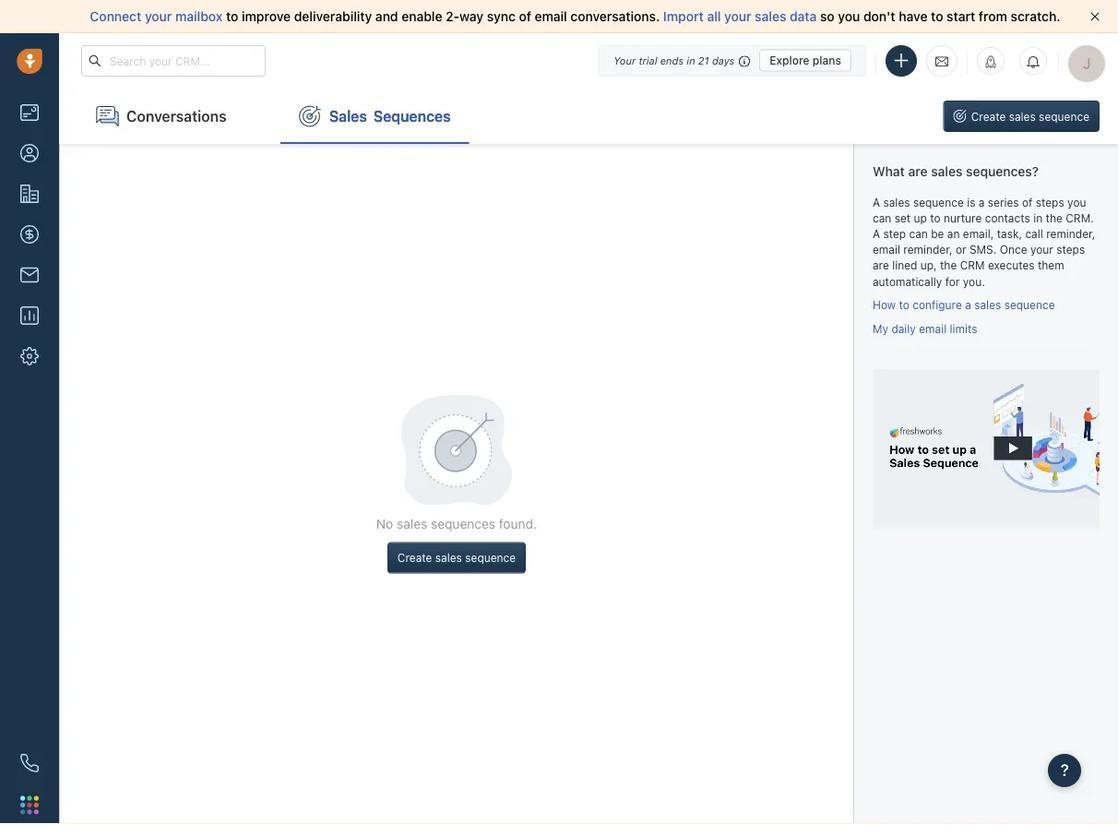 Task type: vqa. For each thing, say whether or not it's contained in the screenshot.
create sales sequence
yes



Task type: describe. For each thing, give the bounding box(es) containing it.
sales up nurture in the top of the page
[[931, 164, 963, 179]]

1 a from the top
[[873, 196, 880, 209]]

your
[[614, 54, 636, 66]]

no sales sequences found.
[[376, 516, 537, 531]]

conversations link
[[78, 89, 262, 144]]

explore
[[770, 54, 810, 67]]

set
[[895, 212, 911, 224]]

sales down no sales sequences found.
[[435, 551, 462, 564]]

phone element
[[11, 745, 48, 782]]

1 horizontal spatial reminder,
[[1047, 227, 1096, 240]]

start
[[947, 9, 976, 24]]

nurture
[[944, 212, 982, 224]]

2 vertical spatial email
[[919, 322, 947, 335]]

send email image
[[936, 53, 949, 69]]

sales right no
[[397, 516, 428, 531]]

1 vertical spatial reminder,
[[904, 243, 953, 256]]

sales inside a sales sequence is a series of steps you can set up to nurture contacts in the crm. a step can be an email, task, call reminder, email reminder, or sms. once your steps are lined up, the crm executes them automatically for you.
[[884, 196, 910, 209]]

to right how
[[899, 298, 910, 311]]

sales left data
[[755, 9, 787, 24]]

series
[[988, 196, 1019, 209]]

what
[[873, 164, 905, 179]]

explore plans link
[[760, 49, 852, 72]]

your trial ends in 21 days
[[614, 54, 735, 66]]

once
[[1000, 243, 1028, 256]]

freshworks switcher image
[[20, 796, 39, 814]]

sales down you.
[[975, 298, 1002, 311]]

0 horizontal spatial create sales sequence
[[398, 551, 516, 564]]

sequences?
[[966, 164, 1039, 179]]

1 horizontal spatial create sales sequence button
[[944, 101, 1100, 132]]

task,
[[997, 227, 1023, 240]]

your inside a sales sequence is a series of steps you can set up to nurture contacts in the crm. a step can be an email, task, call reminder, email reminder, or sms. once your steps are lined up, the crm executes them automatically for you.
[[1031, 243, 1054, 256]]

found.
[[499, 516, 537, 531]]

1 horizontal spatial your
[[724, 9, 752, 24]]

so
[[820, 9, 835, 24]]

a inside a sales sequence is a series of steps you can set up to nurture contacts in the crm. a step can be an email, task, call reminder, email reminder, or sms. once your steps are lined up, the crm executes them automatically for you.
[[979, 196, 985, 209]]

step
[[884, 227, 906, 240]]

my
[[873, 322, 889, 335]]

conversations.
[[571, 9, 660, 24]]

0 vertical spatial the
[[1046, 212, 1063, 224]]

are inside a sales sequence is a series of steps you can set up to nurture contacts in the crm. a step can be an email, task, call reminder, email reminder, or sms. once your steps are lined up, the crm executes them automatically for you.
[[873, 259, 889, 272]]

or
[[956, 243, 967, 256]]

2-
[[446, 9, 460, 24]]

deliverability
[[294, 9, 372, 24]]

what are sales sequences?
[[873, 164, 1039, 179]]

be
[[931, 227, 944, 240]]

and
[[376, 9, 398, 24]]

sequences
[[374, 107, 451, 125]]

Search your CRM... text field
[[81, 45, 266, 77]]

connect your mailbox to improve deliverability and enable 2-way sync of email conversations. import all your sales data so you don't have to start from scratch.
[[90, 9, 1061, 24]]

0 vertical spatial email
[[535, 9, 567, 24]]

all
[[707, 9, 721, 24]]

phone image
[[20, 754, 39, 772]]

ends
[[660, 54, 684, 66]]

my daily email limits
[[873, 322, 978, 335]]

sequence inside a sales sequence is a series of steps you can set up to nurture contacts in the crm. a step can be an email, task, call reminder, email reminder, or sms. once your steps are lined up, the crm executes them automatically for you.
[[914, 196, 964, 209]]

import
[[663, 9, 704, 24]]

configure
[[913, 298, 962, 311]]

my daily email limits link
[[873, 322, 978, 335]]

don't
[[864, 9, 896, 24]]

sales inside create sales sequence link
[[1009, 110, 1036, 123]]

what's new image
[[985, 55, 998, 68]]

how to configure a sales sequence
[[873, 298, 1055, 311]]

call
[[1026, 227, 1044, 240]]

tab list containing conversations
[[59, 89, 469, 144]]

up,
[[921, 259, 937, 272]]

you inside a sales sequence is a series of steps you can set up to nurture contacts in the crm. a step can be an email, task, call reminder, email reminder, or sms. once your steps are lined up, the crm executes them automatically for you.
[[1068, 196, 1087, 209]]

0 vertical spatial you
[[838, 9, 860, 24]]

create sales sequence inside create sales sequence link
[[971, 110, 1090, 123]]

1 vertical spatial a
[[965, 298, 972, 311]]

lined
[[893, 259, 918, 272]]

up
[[914, 212, 927, 224]]



Task type: locate. For each thing, give the bounding box(es) containing it.
close image
[[1091, 12, 1100, 21]]

scratch.
[[1011, 9, 1061, 24]]

email down configure
[[919, 322, 947, 335]]

to right mailbox
[[226, 9, 238, 24]]

can up step
[[873, 212, 892, 224]]

in
[[687, 54, 695, 66], [1034, 212, 1043, 224]]

crm
[[960, 259, 985, 272]]

1 vertical spatial of
[[1022, 196, 1033, 209]]

2 a from the top
[[873, 227, 880, 240]]

from
[[979, 9, 1008, 24]]

a
[[873, 196, 880, 209], [873, 227, 880, 240]]

create sales sequence button down no sales sequences found.
[[387, 542, 526, 574]]

sales
[[329, 107, 367, 125]]

a left step
[[873, 227, 880, 240]]

are
[[909, 164, 928, 179], [873, 259, 889, 272]]

import all your sales data link
[[663, 9, 820, 24]]

conversations
[[126, 107, 227, 125]]

0 horizontal spatial reminder,
[[904, 243, 953, 256]]

steps
[[1036, 196, 1065, 209], [1057, 243, 1085, 256]]

0 horizontal spatial the
[[940, 259, 957, 272]]

sequence
[[1039, 110, 1090, 123], [914, 196, 964, 209], [1005, 298, 1055, 311], [465, 551, 516, 564]]

0 vertical spatial reminder,
[[1047, 227, 1096, 240]]

0 horizontal spatial can
[[873, 212, 892, 224]]

to inside a sales sequence is a series of steps you can set up to nurture contacts in the crm. a step can be an email, task, call reminder, email reminder, or sms. once your steps are lined up, the crm executes them automatically for you.
[[930, 212, 941, 224]]

0 horizontal spatial you
[[838, 9, 860, 24]]

2 horizontal spatial your
[[1031, 243, 1054, 256]]

sync
[[487, 9, 516, 24]]

are left lined
[[873, 259, 889, 272]]

them
[[1038, 259, 1065, 272]]

0 horizontal spatial email
[[535, 9, 567, 24]]

a up limits at the top right of page
[[965, 298, 972, 311]]

1 vertical spatial steps
[[1057, 243, 1085, 256]]

your
[[145, 9, 172, 24], [724, 9, 752, 24], [1031, 243, 1054, 256]]

create sales sequence down no sales sequences found.
[[398, 551, 516, 564]]

you
[[838, 9, 860, 24], [1068, 196, 1087, 209]]

email right the sync
[[535, 9, 567, 24]]

1 horizontal spatial a
[[979, 196, 985, 209]]

your right all
[[724, 9, 752, 24]]

create sales sequence button
[[944, 101, 1100, 132], [387, 542, 526, 574]]

automatically
[[873, 275, 942, 288]]

1 horizontal spatial you
[[1068, 196, 1087, 209]]

enable
[[402, 9, 442, 24]]

reminder,
[[1047, 227, 1096, 240], [904, 243, 953, 256]]

create sales sequence button up sequences?
[[944, 101, 1100, 132]]

can down up
[[909, 227, 928, 240]]

1 vertical spatial create sales sequence
[[398, 551, 516, 564]]

email inside a sales sequence is a series of steps you can set up to nurture contacts in the crm. a step can be an email, task, call reminder, email reminder, or sms. once your steps are lined up, the crm executes them automatically for you.
[[873, 243, 901, 256]]

mailbox
[[175, 9, 223, 24]]

to
[[226, 9, 238, 24], [931, 9, 944, 24], [930, 212, 941, 224], [899, 298, 910, 311]]

email,
[[963, 227, 994, 240]]

trial
[[639, 54, 658, 66]]

0 vertical spatial are
[[909, 164, 928, 179]]

steps up call on the top right of page
[[1036, 196, 1065, 209]]

1 vertical spatial create sales sequence button
[[387, 542, 526, 574]]

of inside a sales sequence is a series of steps you can set up to nurture contacts in the crm. a step can be an email, task, call reminder, email reminder, or sms. once your steps are lined up, the crm executes them automatically for you.
[[1022, 196, 1033, 209]]

in up call on the top right of page
[[1034, 212, 1043, 224]]

0 horizontal spatial create
[[398, 551, 432, 564]]

plans
[[813, 54, 842, 67]]

1 vertical spatial are
[[873, 259, 889, 272]]

0 vertical spatial a
[[873, 196, 880, 209]]

how
[[873, 298, 896, 311]]

of
[[519, 9, 531, 24], [1022, 196, 1033, 209]]

the left "crm."
[[1046, 212, 1063, 224]]

your left mailbox
[[145, 9, 172, 24]]

0 vertical spatial a
[[979, 196, 985, 209]]

to left the start
[[931, 9, 944, 24]]

1 horizontal spatial email
[[873, 243, 901, 256]]

you.
[[963, 275, 985, 288]]

steps up them
[[1057, 243, 1085, 256]]

sales sequences
[[329, 107, 451, 125]]

create
[[971, 110, 1006, 123], [398, 551, 432, 564]]

are right what
[[909, 164, 928, 179]]

0 vertical spatial create sales sequence
[[971, 110, 1090, 123]]

connect
[[90, 9, 141, 24]]

a right is
[[979, 196, 985, 209]]

a
[[979, 196, 985, 209], [965, 298, 972, 311]]

to right up
[[930, 212, 941, 224]]

sales sequences link
[[281, 89, 469, 144]]

0 vertical spatial steps
[[1036, 196, 1065, 209]]

0 vertical spatial create sales sequence button
[[944, 101, 1100, 132]]

the
[[1046, 212, 1063, 224], [940, 259, 957, 272]]

the up for
[[940, 259, 957, 272]]

1 horizontal spatial of
[[1022, 196, 1033, 209]]

your down call on the top right of page
[[1031, 243, 1054, 256]]

no
[[376, 516, 393, 531]]

in inside a sales sequence is a series of steps you can set up to nurture contacts in the crm. a step can be an email, task, call reminder, email reminder, or sms. once your steps are lined up, the crm executes them automatically for you.
[[1034, 212, 1043, 224]]

create sales sequence
[[971, 110, 1090, 123], [398, 551, 516, 564]]

1 vertical spatial email
[[873, 243, 901, 256]]

2 horizontal spatial email
[[919, 322, 947, 335]]

21
[[698, 54, 709, 66]]

a sales sequence is a series of steps you can set up to nurture contacts in the crm. a step can be an email, task, call reminder, email reminder, or sms. once your steps are lined up, the crm executes them automatically for you.
[[873, 196, 1096, 288]]

create sales sequence link
[[944, 101, 1118, 132]]

1 horizontal spatial the
[[1046, 212, 1063, 224]]

0 horizontal spatial a
[[965, 298, 972, 311]]

0 vertical spatial in
[[687, 54, 695, 66]]

is
[[967, 196, 976, 209]]

1 horizontal spatial create sales sequence
[[971, 110, 1090, 123]]

of right series
[[1022, 196, 1033, 209]]

connect your mailbox link
[[90, 9, 226, 24]]

daily
[[892, 322, 916, 335]]

0 horizontal spatial of
[[519, 9, 531, 24]]

contacts
[[985, 212, 1031, 224]]

reminder, down "crm."
[[1047, 227, 1096, 240]]

1 vertical spatial the
[[940, 259, 957, 272]]

1 vertical spatial in
[[1034, 212, 1043, 224]]

reminder, up up,
[[904, 243, 953, 256]]

way
[[460, 9, 484, 24]]

have
[[899, 9, 928, 24]]

create sales sequence up sequences?
[[971, 110, 1090, 123]]

sales up set
[[884, 196, 910, 209]]

0 horizontal spatial create sales sequence button
[[387, 542, 526, 574]]

1 horizontal spatial are
[[909, 164, 928, 179]]

1 horizontal spatial create
[[971, 110, 1006, 123]]

0 horizontal spatial your
[[145, 9, 172, 24]]

days
[[712, 54, 735, 66]]

1 vertical spatial a
[[873, 227, 880, 240]]

improve
[[242, 9, 291, 24]]

tab list
[[59, 89, 469, 144]]

1 vertical spatial create
[[398, 551, 432, 564]]

0 horizontal spatial in
[[687, 54, 695, 66]]

for
[[946, 275, 960, 288]]

1 vertical spatial can
[[909, 227, 928, 240]]

1 horizontal spatial in
[[1034, 212, 1043, 224]]

explore plans
[[770, 54, 842, 67]]

email down step
[[873, 243, 901, 256]]

in left 21
[[687, 54, 695, 66]]

executes
[[988, 259, 1035, 272]]

create down "what's new" image
[[971, 110, 1006, 123]]

email
[[535, 9, 567, 24], [873, 243, 901, 256], [919, 322, 947, 335]]

you up "crm."
[[1068, 196, 1087, 209]]

you right "so"
[[838, 9, 860, 24]]

sales up sequences?
[[1009, 110, 1036, 123]]

1 vertical spatial you
[[1068, 196, 1087, 209]]

how to configure a sales sequence link
[[873, 298, 1055, 311]]

0 vertical spatial create
[[971, 110, 1006, 123]]

0 horizontal spatial are
[[873, 259, 889, 272]]

sales
[[755, 9, 787, 24], [1009, 110, 1036, 123], [931, 164, 963, 179], [884, 196, 910, 209], [975, 298, 1002, 311], [397, 516, 428, 531], [435, 551, 462, 564]]

0 vertical spatial of
[[519, 9, 531, 24]]

0 vertical spatial can
[[873, 212, 892, 224]]

sequences
[[431, 516, 496, 531]]

data
[[790, 9, 817, 24]]

a down what
[[873, 196, 880, 209]]

limits
[[950, 322, 978, 335]]

of right the sync
[[519, 9, 531, 24]]

create down no sales sequences found.
[[398, 551, 432, 564]]

crm.
[[1066, 212, 1094, 224]]

sms.
[[970, 243, 997, 256]]

1 horizontal spatial can
[[909, 227, 928, 240]]

can
[[873, 212, 892, 224], [909, 227, 928, 240]]

an
[[948, 227, 960, 240]]



